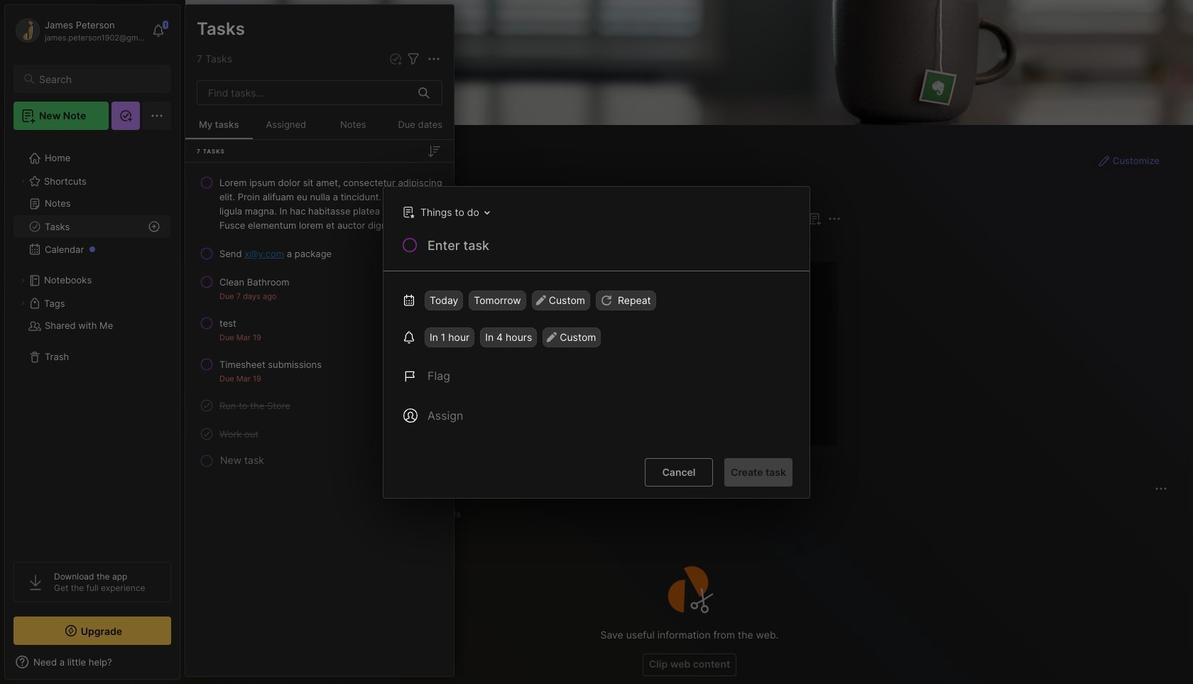 Task type: locate. For each thing, give the bounding box(es) containing it.
tab
[[211, 236, 253, 253], [258, 236, 316, 253], [211, 506, 265, 523], [319, 506, 379, 523], [385, 506, 422, 523], [428, 506, 467, 523]]

1 vertical spatial tab list
[[211, 506, 1166, 523]]

row
[[191, 170, 448, 238], [191, 241, 448, 266], [191, 269, 448, 308], [191, 310, 448, 349], [191, 352, 448, 390], [191, 393, 448, 418], [191, 421, 448, 447]]

run to the store 5 cell
[[220, 399, 290, 413]]

Find tasks… text field
[[200, 81, 410, 104]]

clean bathroom 2 cell
[[220, 275, 290, 289]]

tree
[[5, 139, 180, 549]]

lorem ipsum dolor sit amet, consectetur adipiscing elit. proin alifuam eu nulla a tincidunt. curabitur ut ligula magna. in hac habitasse platea dictumst. fusce elementum lorem et auctor dignissim. proin eget mi id urna euismod consectetur. pellentesque porttitor ac urna quis fermentum: 0 cell
[[220, 175, 443, 232]]

expand tags image
[[18, 299, 27, 308]]

test 3 cell
[[220, 316, 236, 330]]

expand notebooks image
[[18, 276, 27, 285]]

work out 6 cell
[[220, 427, 259, 441]]

3 row from the top
[[191, 269, 448, 308]]

thumbnail image
[[220, 360, 274, 414]]

None search field
[[39, 70, 158, 87]]

tab list
[[211, 236, 839, 253], [211, 506, 1166, 523]]

4 row from the top
[[191, 310, 448, 349]]

send x@y.com a package 1 cell
[[220, 247, 332, 261]]

0 vertical spatial tab list
[[211, 236, 839, 253]]

Enter task text field
[[426, 236, 793, 260]]

row group
[[185, 168, 454, 471], [208, 261, 1194, 455]]



Task type: describe. For each thing, give the bounding box(es) containing it.
none search field inside "main" element
[[39, 70, 158, 87]]

Search text field
[[39, 72, 158, 86]]

main element
[[0, 0, 185, 684]]

Go to note or move task field
[[396, 201, 495, 222]]

6 row from the top
[[191, 393, 448, 418]]

timesheet submissions 4 cell
[[220, 357, 322, 372]]

7 row from the top
[[191, 421, 448, 447]]

1 tab list from the top
[[211, 236, 839, 253]]

5 row from the top
[[191, 352, 448, 390]]

new task image
[[389, 52, 403, 66]]

2 row from the top
[[191, 241, 448, 266]]

1 row from the top
[[191, 170, 448, 238]]

2 tab list from the top
[[211, 506, 1166, 523]]

tree inside "main" element
[[5, 139, 180, 549]]



Task type: vqa. For each thing, say whether or not it's contained in the screenshot.
row
yes



